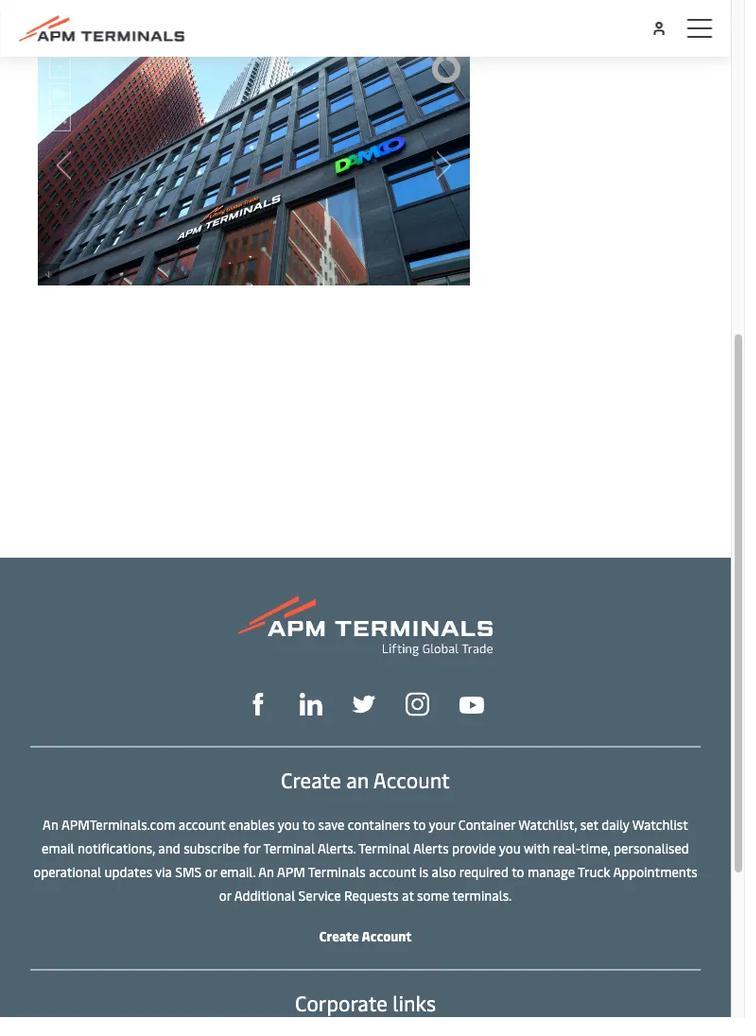Task type: locate. For each thing, give the bounding box(es) containing it.
personalised
[[614, 839, 689, 857]]

alerts
[[413, 839, 449, 857]]

1 horizontal spatial account
[[369, 863, 416, 881]]

terminal down containers
[[359, 839, 410, 857]]

facebook image
[[247, 693, 269, 716]]

an up additional
[[258, 863, 274, 881]]

an
[[43, 815, 59, 833], [258, 863, 274, 881]]

service
[[298, 886, 341, 904]]

0 horizontal spatial or
[[205, 863, 217, 881]]

1 vertical spatial you
[[499, 839, 521, 857]]

account right an
[[373, 765, 450, 793]]

create for create account
[[319, 927, 359, 945]]

instagram link
[[406, 690, 429, 716]]

time,
[[581, 839, 611, 857]]

create left an
[[281, 765, 341, 793]]

0 horizontal spatial account
[[179, 815, 226, 833]]

1 vertical spatial create
[[319, 927, 359, 945]]

0 horizontal spatial an
[[43, 815, 59, 833]]

account down requests
[[362, 927, 412, 945]]

1 vertical spatial an
[[258, 863, 274, 881]]

you
[[278, 815, 299, 833], [499, 839, 521, 857]]

0 vertical spatial account
[[179, 815, 226, 833]]

email
[[42, 839, 74, 857]]

youtube image
[[460, 697, 484, 714]]

create down service
[[319, 927, 359, 945]]

linkedin__x28_alt_x29__3_ link
[[300, 691, 322, 716]]

to left "your"
[[413, 815, 426, 833]]

subscribe
[[184, 839, 240, 857]]

to left save
[[302, 815, 315, 833]]

create
[[281, 765, 341, 793], [319, 927, 359, 945]]

you left with
[[499, 839, 521, 857]]

0 horizontal spatial to
[[302, 815, 315, 833]]

create for create an account
[[281, 765, 341, 793]]

linkedin image
[[300, 693, 322, 716]]

0 horizontal spatial you
[[278, 815, 299, 833]]

an
[[346, 765, 369, 793]]

1 horizontal spatial you
[[499, 839, 521, 857]]

account
[[179, 815, 226, 833], [369, 863, 416, 881]]

daily
[[602, 815, 629, 833]]

you right enables
[[278, 815, 299, 833]]

or right sms
[[205, 863, 217, 881]]

notifications,
[[78, 839, 155, 857]]

account
[[373, 765, 450, 793], [362, 927, 412, 945]]

1 horizontal spatial an
[[258, 863, 274, 881]]

some
[[417, 886, 449, 904]]

an up email
[[43, 815, 59, 833]]

0 horizontal spatial terminal
[[263, 839, 315, 857]]

watchlist
[[632, 815, 688, 833]]

1 vertical spatial account
[[362, 927, 412, 945]]

an apmterminals.com account enables you to save containers to your container watchlist, set daily watchlist email notifications, and subscribe for terminal alerts. terminal alerts provide you with real-time, personalised operational updates via sms or email. an apm terminals account is also required to manage truck appointments or additional service requests at some terminals.
[[33, 815, 698, 904]]

twitter image
[[353, 693, 375, 716]]

also
[[432, 863, 456, 881]]

1 horizontal spatial terminal
[[359, 839, 410, 857]]

apm
[[277, 863, 305, 881]]

0 vertical spatial create
[[281, 765, 341, 793]]

requests
[[344, 886, 399, 904]]

email.
[[220, 863, 256, 881]]

account up the subscribe at the left bottom
[[179, 815, 226, 833]]

apmterminals.com
[[61, 815, 175, 833]]

or down email.
[[219, 886, 231, 904]]

and
[[158, 839, 180, 857]]

to
[[302, 815, 315, 833], [413, 815, 426, 833], [512, 863, 524, 881]]

terminal up apm
[[263, 839, 315, 857]]

2 horizontal spatial to
[[512, 863, 524, 881]]

to down with
[[512, 863, 524, 881]]

or
[[205, 863, 217, 881], [219, 886, 231, 904]]

1 vertical spatial or
[[219, 886, 231, 904]]

account up at
[[369, 863, 416, 881]]

terminal
[[263, 839, 315, 857], [359, 839, 410, 857]]



Task type: vqa. For each thing, say whether or not it's contained in the screenshot.
while in the Already, two of APM Terminals' 36 fully controlled terminals have 100% electric operations (Maasvlakte II in the Netherlands and Côte d'Ivoire Terminal (CIT)) while three are close to being fully electric (Moin, Costa Rica; Pipavav, India; and Callao, Peru). We also operate using renewable electricity at all eight terminals in Europe and Port Elizabeth, USA.
no



Task type: describe. For each thing, give the bounding box(es) containing it.
sms
[[175, 863, 202, 881]]

alerts.
[[318, 839, 356, 857]]

truck
[[578, 863, 610, 881]]

container
[[458, 815, 515, 833]]

watchlist,
[[518, 815, 577, 833]]

you tube link
[[460, 691, 484, 715]]

via
[[155, 863, 172, 881]]

updates
[[105, 863, 152, 881]]

appointments
[[613, 863, 698, 881]]

corporate links
[[295, 988, 436, 1016]]

links
[[393, 988, 436, 1016]]

shape link
[[247, 691, 269, 716]]

required
[[459, 863, 509, 881]]

1 terminal from the left
[[263, 839, 315, 857]]

with
[[524, 839, 550, 857]]

is
[[419, 863, 429, 881]]

1 horizontal spatial or
[[219, 886, 231, 904]]

enables
[[229, 815, 275, 833]]

0 vertical spatial you
[[278, 815, 299, 833]]

your
[[429, 815, 455, 833]]

corporate
[[295, 988, 388, 1016]]

real-
[[553, 839, 581, 857]]

2 terminal from the left
[[359, 839, 410, 857]]

apmt footer logo image
[[238, 596, 493, 656]]

0 vertical spatial or
[[205, 863, 217, 881]]

0 vertical spatial account
[[373, 765, 450, 793]]

terminals
[[308, 863, 366, 881]]

1 vertical spatial account
[[369, 863, 416, 881]]

set
[[580, 815, 598, 833]]

create account
[[319, 927, 412, 945]]

additional
[[234, 886, 295, 904]]

save
[[318, 815, 345, 833]]

0 vertical spatial an
[[43, 815, 59, 833]]

create an account
[[281, 765, 450, 793]]

at
[[402, 886, 414, 904]]

for
[[243, 839, 261, 857]]

1 horizontal spatial to
[[413, 815, 426, 833]]

provide
[[452, 839, 496, 857]]

create account link
[[319, 927, 412, 945]]

containers
[[348, 815, 410, 833]]

operational
[[33, 863, 101, 881]]

manage
[[528, 863, 575, 881]]

fill 44 link
[[353, 691, 375, 716]]

terminals.
[[452, 886, 512, 904]]

instagram image
[[406, 693, 429, 716]]



